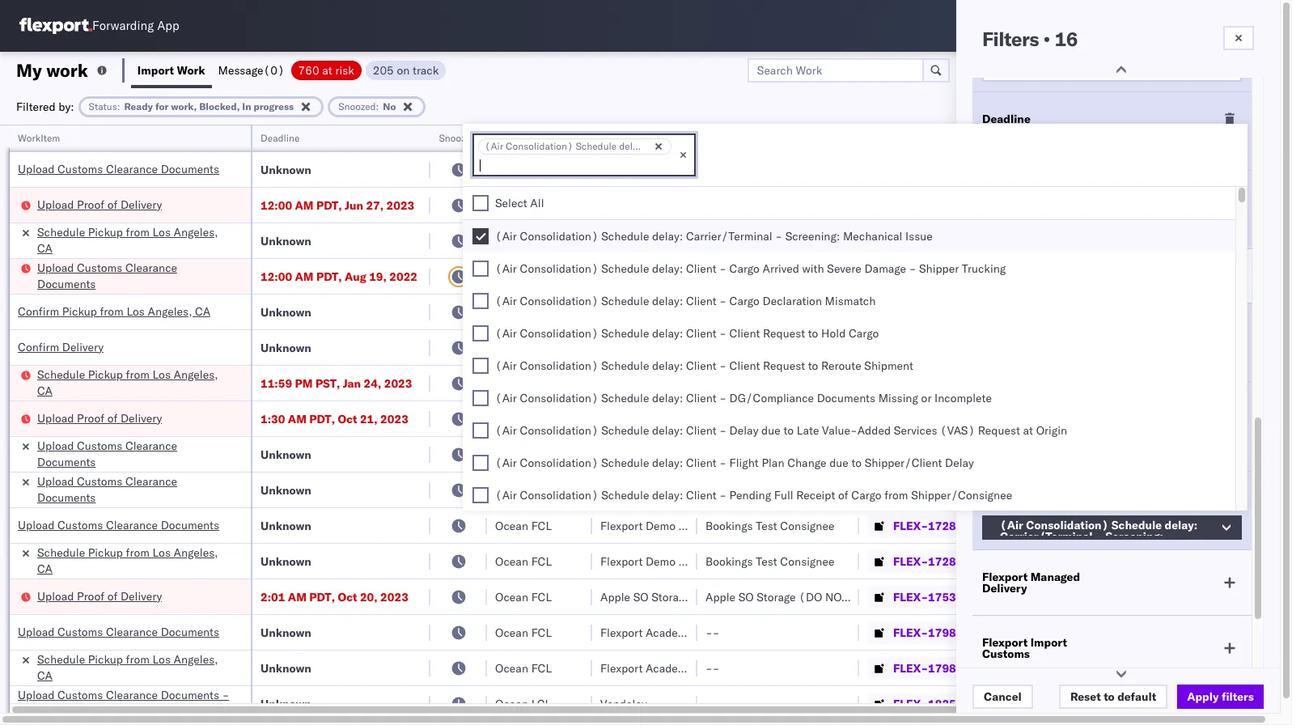 Task type: locate. For each thing, give the bounding box(es) containing it.
of for upload proof of delivery link related to 2:01
[[107, 589, 118, 603]]

delay: for hold
[[652, 326, 683, 341]]

2 vertical spatial academy
[[646, 661, 693, 675]]

schedule pickup from los angeles, ca link for flexport academy
[[37, 651, 230, 684]]

1 vertical spatial air
[[495, 447, 510, 462]]

forwarding
[[92, 18, 154, 34]]

8 ocean from the top
[[495, 483, 529, 497]]

1 unknown from the top
[[261, 162, 311, 177]]

request for reroute
[[763, 359, 805, 373]]

5 ocean from the top
[[495, 340, 529, 355]]

1 horizontal spatial 2
[[41, 704, 48, 718]]

1 vertical spatial due
[[830, 456, 849, 470]]

0 vertical spatial lcl
[[531, 483, 551, 497]]

ready left for at the right
[[983, 401, 1016, 416]]

2 vertical spatial flexport academy
[[601, 661, 693, 675]]

: up workitem button
[[117, 100, 120, 112]]

import down cmdu3984074
[[1031, 635, 1068, 650]]

1 (air from the top
[[495, 229, 517, 244]]

12:00 left jun
[[261, 198, 292, 212]]

list box containing select all
[[463, 187, 1236, 725]]

value-
[[822, 423, 858, 438]]

1 studio apparel from the top
[[601, 447, 677, 462]]

1 vertical spatial 1798102
[[928, 661, 978, 675]]

(air for (air consolidation) schedule delay: client - client request to hold cargo
[[495, 326, 517, 341]]

0 horizontal spatial at
[[322, 63, 332, 77]]

2 vertical spatial flexport demo consignee
[[601, 554, 733, 569]]

1 vertical spatial demo
[[646, 518, 676, 533]]

apply filters button
[[1178, 685, 1264, 709]]

7 delay: from the top
[[652, 423, 683, 438]]

upload
[[18, 161, 55, 176], [37, 197, 74, 212], [37, 260, 74, 275], [37, 411, 74, 425], [37, 438, 74, 453], [37, 474, 74, 488], [18, 518, 55, 532], [37, 589, 74, 603], [18, 624, 55, 639], [18, 688, 55, 702]]

to left hold
[[808, 326, 819, 341]]

oct left 21,
[[338, 412, 357, 426]]

documents
[[161, 161, 219, 176], [37, 276, 96, 291], [817, 391, 876, 406], [37, 454, 96, 469], [37, 490, 96, 505], [161, 518, 219, 532], [161, 624, 219, 639], [161, 688, 219, 702]]

7 consolidation) from the top
[[520, 423, 599, 438]]

ocean
[[495, 162, 529, 177], [495, 198, 529, 212], [495, 269, 529, 284], [495, 305, 529, 319], [495, 340, 529, 355], [495, 376, 529, 391], [495, 412, 529, 426], [495, 483, 529, 497], [495, 518, 529, 533], [495, 554, 529, 569], [495, 590, 529, 604], [495, 625, 529, 640], [495, 661, 529, 675], [495, 696, 529, 711]]

flex-1695942 button
[[868, 479, 981, 501], [868, 479, 981, 501]]

-
[[776, 229, 783, 244], [720, 261, 727, 276], [909, 261, 916, 276], [706, 269, 713, 284], [713, 269, 720, 284], [720, 294, 727, 308], [720, 326, 727, 341], [720, 359, 727, 373], [720, 391, 727, 406], [720, 423, 727, 438], [706, 447, 713, 462], [713, 447, 720, 462], [720, 456, 727, 470], [706, 483, 713, 497], [713, 483, 720, 497], [720, 488, 727, 503], [1102, 518, 1109, 533], [1109, 518, 1116, 533], [1102, 554, 1109, 569], [1109, 554, 1116, 569], [706, 625, 713, 640], [713, 625, 720, 640], [706, 661, 713, 675], [713, 661, 720, 675], [1102, 661, 1109, 675], [1109, 661, 1116, 675], [222, 688, 229, 702], [706, 696, 713, 711], [713, 696, 720, 711], [1102, 696, 1109, 711], [1109, 696, 1116, 711]]

deadline inside button
[[261, 132, 300, 144]]

0 vertical spatial upload proof of delivery button
[[37, 196, 162, 214]]

0 horizontal spatial due
[[762, 423, 781, 438]]

on
[[397, 63, 410, 77]]

upload customs clearance documents link
[[18, 161, 219, 177], [37, 259, 230, 292], [37, 437, 230, 470], [37, 473, 230, 505], [18, 517, 219, 533], [18, 624, 219, 640]]

request up dg/compliance
[[763, 359, 805, 373]]

12 fcl from the top
[[531, 661, 552, 675]]

vandelay west up (air consolidation) schedule delay: client - cargo arrived with severe damage - shipper trucking
[[706, 234, 781, 248]]

(do
[[694, 412, 717, 426], [799, 412, 823, 426], [694, 590, 717, 604], [799, 590, 823, 604]]

1 horizontal spatial delay
[[945, 456, 974, 470]]

1 vertical spatial bookings test consignee
[[706, 554, 835, 569]]

: for snoozed
[[376, 100, 379, 112]]

1798102 up 1835605
[[928, 661, 978, 675]]

deadline up numbers
[[983, 112, 1031, 126]]

11:59
[[261, 376, 292, 391]]

numbers
[[997, 138, 1037, 151]]

receipt
[[797, 488, 836, 503]]

delay:
[[652, 229, 683, 244], [652, 261, 683, 276], [652, 294, 683, 308], [652, 326, 683, 341], [652, 359, 683, 373], [652, 391, 683, 406], [652, 423, 683, 438], [652, 456, 683, 470], [652, 488, 683, 503]]

flex-1660288 button
[[868, 265, 981, 288], [868, 265, 981, 288]]

0 vertical spatial test
[[756, 518, 778, 533]]

2023 right 21,
[[380, 412, 409, 426]]

operator
[[983, 269, 1031, 283]]

0 vertical spatial request
[[763, 326, 805, 341]]

next
[[1000, 219, 1026, 234]]

1 12:00 from the top
[[261, 198, 292, 212]]

consignee button
[[698, 129, 843, 145]]

4 consolidation) from the top
[[520, 326, 599, 341]]

customs inside ready for customs clearance
[[1040, 401, 1087, 416]]

1 horizontal spatial ready
[[983, 401, 1016, 416]]

delay: for late
[[652, 423, 683, 438]]

schedule
[[37, 225, 85, 239], [602, 229, 649, 244], [602, 261, 649, 276], [602, 294, 649, 308], [602, 326, 649, 341], [602, 359, 649, 373], [37, 367, 85, 382], [602, 391, 649, 406], [602, 423, 649, 438], [602, 456, 649, 470], [602, 488, 649, 503], [37, 545, 85, 560], [37, 652, 85, 667]]

request for hold
[[763, 326, 805, 341]]

beau1234567,
[[997, 197, 1080, 212]]

consolidation) for (air consolidation) schedule delay: client - client request to hold cargo
[[520, 326, 599, 341]]

blocked,
[[199, 100, 240, 112]]

6 (air from the top
[[495, 391, 517, 406]]

client for (air consolidation) schedule delay: client - pending full receipt of cargo from shipper/consignee
[[686, 488, 717, 503]]

4 ocean from the top
[[495, 305, 529, 319]]

(air consolidation) schedule delay: client - pending full receipt of cargo from shipper/consignee
[[495, 488, 1013, 503]]

3 schedule pickup from los angeles, ca from the top
[[37, 545, 218, 576]]

flex-1728395 up flex-1753592
[[894, 554, 978, 569]]

760
[[298, 63, 319, 77]]

am right 1:30
[[288, 412, 307, 426]]

forwarding app link
[[19, 18, 179, 34]]

container numbers button
[[989, 122, 1078, 151]]

reset
[[1071, 690, 1101, 704]]

1728395 up 1753592
[[928, 554, 978, 569]]

delay: for reroute
[[652, 359, 683, 373]]

delay: for of
[[652, 488, 683, 503]]

9 resize handle column header from the left
[[1251, 125, 1271, 725]]

0 horizontal spatial 2
[[18, 704, 25, 718]]

1 vertical spatial import
[[1031, 635, 1068, 650]]

ready left "for"
[[124, 100, 153, 112]]

vandelay
[[601, 198, 647, 212], [706, 198, 753, 212], [601, 234, 647, 248], [706, 234, 753, 248], [601, 305, 647, 319], [706, 305, 753, 319], [601, 340, 647, 355], [706, 340, 753, 355], [601, 376, 647, 391], [706, 376, 753, 391], [601, 696, 647, 711]]

file exception button
[[991, 58, 1102, 82], [991, 58, 1102, 82]]

1 delay: from the top
[[652, 229, 683, 244]]

0 vertical spatial delay
[[730, 423, 759, 438]]

1 vandelay west from the top
[[706, 198, 781, 212]]

: for status
[[117, 100, 120, 112]]

cargo
[[730, 261, 760, 276], [730, 294, 760, 308], [849, 326, 879, 341], [852, 488, 882, 503]]

2023 right 20,
[[380, 590, 409, 604]]

air for vandelay
[[495, 234, 510, 248]]

1 schedule pickup from los angeles, ca from the top
[[37, 225, 218, 255]]

to left the late
[[784, 423, 794, 438]]

1 vertical spatial apparel
[[637, 483, 677, 497]]

aplu9843989
[[997, 411, 1075, 426]]

1 horizontal spatial import
[[1031, 635, 1068, 650]]

flexport academy
[[601, 162, 693, 177], [601, 625, 693, 640], [601, 661, 693, 675]]

2 vandelay west from the top
[[706, 234, 781, 248]]

ocean lcl for studio apparel
[[495, 483, 551, 497]]

to down value-
[[852, 456, 862, 470]]

0 vertical spatial upload proof of delivery
[[37, 197, 162, 212]]

from inside "button"
[[100, 304, 124, 318]]

mechanical
[[843, 229, 903, 244]]

consolidation) for (air consolidation) schedule delay: client - cargo arrived with severe damage - shipper trucking
[[520, 261, 599, 276]]

1 horizontal spatial at
[[1023, 423, 1034, 438]]

1 ocean lcl from the top
[[495, 483, 551, 497]]

deadline down progress
[[261, 132, 300, 144]]

shipper
[[919, 261, 959, 276]]

schedule inside button
[[37, 367, 85, 382]]

6 resize handle column header from the left
[[840, 125, 860, 725]]

2 ocean fcl from the top
[[495, 198, 552, 212]]

at left risk
[[322, 63, 332, 77]]

3 upload proof of delivery button from the top
[[37, 588, 162, 606]]

10 fcl from the top
[[531, 590, 552, 604]]

confirm for confirm delivery
[[18, 340, 59, 354]]

risk
[[335, 63, 354, 77]]

upload proof of delivery link
[[37, 196, 162, 212], [37, 410, 162, 426], [37, 588, 162, 604]]

consolidation) for (air consolidation) schedule delay: client - pending full receipt of cargo from shipper/consignee
[[520, 488, 599, 503]]

2023 right 27, on the left top
[[387, 198, 415, 212]]

1 bookings test consignee from the top
[[706, 518, 835, 533]]

1 oct from the top
[[338, 412, 357, 426]]

1728395 down the shipper/consignee
[[928, 518, 978, 533]]

angeles,
[[174, 225, 218, 239], [148, 304, 192, 318], [174, 367, 218, 382], [174, 545, 218, 560], [174, 652, 218, 667]]

documents inside list box
[[817, 391, 876, 406]]

delay: for due
[[652, 456, 683, 470]]

resize handle column header for consignee button
[[840, 125, 860, 725]]

Search Shipments (/) text field
[[983, 14, 1139, 38]]

upload proof of delivery
[[37, 197, 162, 212], [37, 411, 162, 425], [37, 589, 162, 603]]

screening:
[[786, 229, 840, 244]]

flexport managed delivery
[[983, 570, 1081, 596]]

oct for 21,
[[338, 412, 357, 426]]

academy
[[646, 162, 693, 177], [646, 625, 693, 640], [646, 661, 693, 675]]

12:00 am pdt, jun 27, 2023
[[261, 198, 415, 212]]

flex-1459871 button
[[868, 194, 981, 217], [868, 194, 981, 217]]

1 : from the left
[[117, 100, 120, 112]]

1 academy from the top
[[646, 162, 693, 177]]

1 vertical spatial upload proof of delivery link
[[37, 410, 162, 426]]

cargo right hold
[[849, 326, 879, 341]]

1 vertical spatial ready
[[983, 401, 1016, 416]]

2023 right "24,"
[[384, 376, 412, 391]]

month
[[1029, 219, 1064, 234]]

4 resize handle column header from the left
[[573, 125, 592, 725]]

8 consolidation) from the top
[[520, 456, 599, 470]]

not
[[720, 412, 743, 426], [826, 412, 848, 426], [720, 590, 743, 604], [826, 590, 848, 604]]

0 vertical spatial 12:00
[[261, 198, 292, 212]]

1 confirm from the top
[[18, 304, 59, 318]]

pdt, for 20,
[[309, 590, 335, 604]]

0 vertical spatial upload proof of delivery link
[[37, 196, 162, 212]]

5 fcl from the top
[[531, 340, 552, 355]]

(air for (air consolidation) schedule delay: carrier/terminal - screening: mechanical issue
[[495, 229, 517, 244]]

to right the reset
[[1104, 690, 1115, 704]]

:
[[117, 100, 120, 112], [376, 100, 379, 112]]

2 delay: from the top
[[652, 261, 683, 276]]

0 vertical spatial ocean lcl
[[495, 483, 551, 497]]

8 ocean fcl from the top
[[495, 518, 552, 533]]

2 schedule pickup from los angeles, ca from the top
[[37, 367, 218, 398]]

1 horizontal spatial deadline
[[983, 112, 1031, 126]]

vandelay west down (air consolidation) schedule delay: client - cargo arrived with severe damage - shipper trucking
[[706, 305, 781, 319]]

to left reroute at the right
[[808, 359, 819, 373]]

ca for flexport academy
[[37, 668, 53, 683]]

flex-1798102 down flex-1753592
[[894, 625, 978, 640]]

resize handle column header for container numbers button
[[1075, 125, 1094, 725]]

2 west from the top
[[755, 234, 781, 248]]

delay up flight at bottom
[[730, 423, 759, 438]]

0 vertical spatial apparel
[[637, 447, 677, 462]]

upload proof of delivery button for 2:01 am pdt, oct 20, 2023
[[37, 588, 162, 606]]

pdt, left aug
[[316, 269, 342, 284]]

1 vertical spatial proof
[[77, 411, 104, 425]]

flex-1459871
[[894, 198, 978, 212]]

1 vertical spatial confirm
[[18, 340, 59, 354]]

of inside upload customs clearance documents - 2 of 2
[[28, 704, 38, 718]]

1 consolidation) from the top
[[520, 229, 599, 244]]

list box
[[463, 187, 1236, 725]]

8 delay: from the top
[[652, 456, 683, 470]]

2 vertical spatial request
[[978, 423, 1021, 438]]

jun
[[345, 198, 363, 212]]

(air for (air consolidation) schedule delay: client - pending full receipt of cargo from shipper/consignee
[[495, 488, 517, 503]]

pdt, left 20,
[[309, 590, 335, 604]]

4 (air from the top
[[495, 326, 517, 341]]

deadline button
[[253, 129, 414, 145]]

oct left 20,
[[338, 590, 357, 604]]

request down declaration
[[763, 326, 805, 341]]

2 vertical spatial proof
[[77, 589, 104, 603]]

upload customs clearance documents button
[[18, 161, 219, 178], [37, 259, 230, 293], [18, 517, 219, 535], [18, 624, 219, 641]]

1 vertical spatial flex-1798102
[[894, 661, 978, 675]]

unknown
[[261, 162, 311, 177], [261, 234, 311, 248], [261, 305, 311, 319], [261, 340, 311, 355], [261, 447, 311, 462], [261, 483, 311, 497], [261, 518, 311, 533], [261, 554, 311, 569], [261, 625, 311, 640], [261, 661, 311, 675], [261, 696, 311, 711]]

9 flex- from the top
[[894, 554, 928, 569]]

None checkbox
[[473, 195, 489, 211], [473, 261, 489, 277], [473, 293, 489, 309], [473, 358, 489, 374], [473, 390, 489, 406], [473, 423, 489, 439], [473, 455, 489, 471], [473, 195, 489, 211], [473, 261, 489, 277], [473, 293, 489, 309], [473, 358, 489, 374], [473, 390, 489, 406], [473, 423, 489, 439], [473, 455, 489, 471]]

angeles, for flexport academy
[[174, 652, 218, 667]]

ca for flexport demo consignee
[[37, 561, 53, 576]]

1 vertical spatial upload proof of delivery button
[[37, 410, 162, 428]]

vandelay west up carrier/terminal
[[706, 198, 781, 212]]

for
[[1019, 401, 1037, 416]]

vandelay west up (air consolidation) schedule delay: client - client request to reroute shipment
[[706, 340, 781, 355]]

apple so storage (do not use)
[[601, 412, 775, 426], [706, 412, 880, 426], [601, 590, 775, 604], [706, 590, 880, 604]]

pdt, down pst, on the left bottom
[[309, 412, 335, 426]]

0 horizontal spatial import
[[137, 63, 174, 77]]

customs inside upload customs clearance documents - 2 of 2
[[58, 688, 103, 702]]

0 vertical spatial ready
[[124, 100, 153, 112]]

1 vertical spatial deadline
[[261, 132, 300, 144]]

request down for at the right
[[978, 423, 1021, 438]]

(air consolidation) schedule delay: client - flight plan change due to shipper/client delay
[[495, 456, 974, 470]]

confirm for confirm pickup from los angeles, ca
[[18, 304, 59, 318]]

2023 for 12:00 am pdt, jun 27, 2023
[[387, 198, 415, 212]]

schedule for (air consolidation) schedule delay: client - client request to hold cargo
[[602, 326, 649, 341]]

proof for 1:30
[[77, 411, 104, 425]]

consolidation) for (air consolidation) schedule delay: client - dg/compliance documents missing or incomplete
[[520, 391, 599, 406]]

3 unknown from the top
[[261, 305, 311, 319]]

13 flex- from the top
[[894, 696, 928, 711]]

client for (air consolidation) schedule delay: client - cargo arrived with severe damage - shipper trucking
[[686, 261, 717, 276]]

2 vertical spatial upload proof of delivery link
[[37, 588, 162, 604]]

2 upload proof of delivery button from the top
[[37, 410, 162, 428]]

schedule for (air consolidation) schedule delay: carrier/terminal - screening: mechanical issue
[[602, 229, 649, 244]]

upload proof of delivery link for 1:30
[[37, 410, 162, 426]]

1 vertical spatial studio
[[601, 483, 634, 497]]

1 vertical spatial bookings
[[706, 554, 753, 569]]

pdt, for 21,
[[309, 412, 335, 426]]

import left work
[[137, 63, 174, 77]]

1 vertical spatial at
[[1023, 423, 1034, 438]]

2 lcl from the top
[[531, 696, 551, 711]]

next month
[[1000, 219, 1064, 234]]

plan
[[762, 456, 785, 470]]

6 ocean from the top
[[495, 376, 529, 391]]

services
[[894, 423, 938, 438]]

due right change
[[830, 456, 849, 470]]

0 vertical spatial 1728395
[[928, 518, 978, 533]]

2 oct from the top
[[338, 590, 357, 604]]

12:00 for 12:00 am pdt, aug 19, 2022
[[261, 269, 292, 284]]

delay up the 1695942
[[945, 456, 974, 470]]

clearance
[[106, 161, 158, 176], [125, 260, 177, 275], [983, 413, 1038, 427], [125, 438, 177, 453], [125, 474, 177, 488], [106, 518, 158, 532], [106, 624, 158, 639], [106, 688, 158, 702]]

flex-1728395 down the flex-1695942
[[894, 518, 978, 533]]

pickup inside button
[[88, 367, 123, 382]]

ca for vandelay
[[37, 241, 53, 255]]

1:30
[[261, 412, 285, 426]]

angeles, for vandelay
[[174, 225, 218, 239]]

pdt, left jun
[[316, 198, 342, 212]]

1 2 from the left
[[18, 704, 25, 718]]

upload proof of delivery link for 2:01
[[37, 588, 162, 604]]

3 vandelay west from the top
[[706, 305, 781, 319]]

1 horizontal spatial :
[[376, 100, 379, 112]]

1 flex-1728395 from the top
[[894, 518, 978, 533]]

1 vertical spatial oct
[[338, 590, 357, 604]]

resize handle column header for workitem button
[[231, 125, 251, 725]]

2 upload proof of delivery link from the top
[[37, 410, 162, 426]]

air
[[495, 234, 510, 248], [495, 447, 510, 462]]

vandelay west up (air consolidation) schedule delay: client - dg/compliance documents missing or incomplete
[[706, 376, 781, 391]]

8 (air from the top
[[495, 456, 517, 470]]

confirm inside "button"
[[18, 304, 59, 318]]

1 vertical spatial 1728395
[[928, 554, 978, 569]]

0 vertical spatial demo
[[646, 269, 676, 284]]

0 vertical spatial flexport demo consignee
[[601, 269, 733, 284]]

0 horizontal spatial ready
[[124, 100, 153, 112]]

studio apparel for ocean lcl
[[601, 483, 677, 497]]

0 vertical spatial studio apparel
[[601, 447, 677, 462]]

1 vertical spatial academy
[[646, 625, 693, 640]]

7 (air from the top
[[495, 423, 517, 438]]

1 flex-1798102 from the top
[[894, 625, 978, 640]]

message
[[218, 63, 263, 77]]

14 ocean from the top
[[495, 696, 529, 711]]

cargo down shipper/client
[[852, 488, 882, 503]]

1 vertical spatial request
[[763, 359, 805, 373]]

2 12:00 from the top
[[261, 269, 292, 284]]

2 vertical spatial upload proof of delivery button
[[37, 588, 162, 606]]

client for (air consolidation) schedule delay: client - client request to reroute shipment
[[686, 359, 717, 373]]

client for (air consolidation) schedule delay: client - client request to hold cargo
[[686, 326, 717, 341]]

0 vertical spatial flex-1798102
[[894, 625, 978, 640]]

2 consolidation) from the top
[[520, 261, 599, 276]]

consignee inside button
[[706, 132, 752, 144]]

cmdu3984074
[[997, 589, 1081, 604]]

1 vertical spatial 12:00
[[261, 269, 292, 284]]

schedule for (air consolidation) schedule delay: client - client request to reroute shipment
[[602, 359, 649, 373]]

1 vertical spatial flexport demo consignee
[[601, 518, 733, 533]]

customs inside flexport import customs
[[983, 647, 1030, 661]]

None checkbox
[[473, 228, 489, 244], [473, 325, 489, 342], [473, 487, 489, 503], [473, 228, 489, 244], [473, 325, 489, 342], [473, 487, 489, 503]]

client for (air consolidation) schedule delay: client - cargo declaration mismatch
[[686, 294, 717, 308]]

cancel
[[984, 690, 1022, 704]]

cargo down (air consolidation) schedule delay: client - cargo arrived with severe damage - shipper trucking
[[730, 294, 760, 308]]

5 delay: from the top
[[652, 359, 683, 373]]

0 vertical spatial oct
[[338, 412, 357, 426]]

1 vertical spatial studio apparel
[[601, 483, 677, 497]]

schedule for (air consolidation) schedule delay: client - delay due to late value-added services (vas) request at origin
[[602, 423, 649, 438]]

2 fcl from the top
[[531, 198, 552, 212]]

0 vertical spatial flexport academy
[[601, 162, 693, 177]]

2 upload proof of delivery from the top
[[37, 411, 162, 425]]

Search Work text field
[[748, 58, 924, 82]]

flexport
[[601, 162, 643, 177], [601, 269, 643, 284], [601, 518, 643, 533], [601, 554, 643, 569], [983, 570, 1028, 584], [601, 625, 643, 640], [983, 635, 1028, 650], [601, 661, 643, 675]]

at down for at the right
[[1023, 423, 1034, 438]]

2023 for 11:59 pm pst, jan 24, 2023
[[384, 376, 412, 391]]

1798102 down 1753592
[[928, 625, 978, 640]]

flex-1662119 button
[[868, 372, 981, 395], [868, 372, 981, 395]]

2 ocean lcl from the top
[[495, 696, 551, 711]]

los for flexport academy
[[153, 652, 171, 667]]

2 vertical spatial demo
[[646, 554, 676, 569]]

0 vertical spatial bookings
[[706, 518, 753, 533]]

5 resize handle column header from the left
[[678, 125, 698, 725]]

0 horizontal spatial deadline
[[261, 132, 300, 144]]

0 vertical spatial 1798102
[[928, 625, 978, 640]]

import inside flexport import customs
[[1031, 635, 1068, 650]]

schedule pickup from los angeles, ca for flexport academy
[[37, 652, 218, 683]]

9 consolidation) from the top
[[520, 488, 599, 503]]

1 vertical spatial test
[[756, 554, 778, 569]]

studio for air
[[601, 447, 634, 462]]

5 unknown from the top
[[261, 447, 311, 462]]

2 vertical spatial upload proof of delivery
[[37, 589, 162, 603]]

1 vertical spatial upload proof of delivery
[[37, 411, 162, 425]]

1 vertical spatial ocean lcl
[[495, 696, 551, 711]]

schedule for (air consolidation) schedule delay: client - cargo arrived with severe damage - shipper trucking
[[602, 261, 649, 276]]

to for reroute
[[808, 359, 819, 373]]

0 vertical spatial confirm
[[18, 304, 59, 318]]

0 vertical spatial import
[[137, 63, 174, 77]]

from inside button
[[126, 367, 150, 382]]

5 flex- from the top
[[894, 412, 928, 426]]

arrived
[[763, 261, 800, 276]]

1 studio from the top
[[601, 447, 634, 462]]

: left no
[[376, 100, 379, 112]]

consolidation)
[[520, 229, 599, 244], [520, 261, 599, 276], [520, 294, 599, 308], [520, 326, 599, 341], [520, 359, 599, 373], [520, 391, 599, 406], [520, 423, 599, 438], [520, 456, 599, 470], [520, 488, 599, 503]]

confirm inside button
[[18, 340, 59, 354]]

oct for 20,
[[338, 590, 357, 604]]

client inside button
[[601, 132, 627, 144]]

due
[[762, 423, 781, 438], [830, 456, 849, 470]]

snooze
[[439, 132, 471, 144]]

import
[[137, 63, 174, 77], [1031, 635, 1068, 650]]

1 air from the top
[[495, 234, 510, 248]]

0 vertical spatial due
[[762, 423, 781, 438]]

0 horizontal spatial :
[[117, 100, 120, 112]]

flex-1669777 button
[[868, 408, 981, 430], [868, 408, 981, 430]]

0 vertical spatial bookings test consignee
[[706, 518, 835, 533]]

forwarding app
[[92, 18, 179, 34]]

0 vertical spatial academy
[[646, 162, 693, 177]]

due down dg/compliance
[[762, 423, 781, 438]]

resize handle column header
[[231, 125, 251, 725], [411, 125, 431, 725], [468, 125, 487, 725], [573, 125, 592, 725], [678, 125, 698, 725], [840, 125, 860, 725], [970, 125, 989, 725], [1075, 125, 1094, 725], [1251, 125, 1271, 725]]

12:00 left aug
[[261, 269, 292, 284]]

caiu7969337
[[997, 269, 1073, 283]]

documents inside upload customs clearance documents - 2 of 2
[[161, 688, 219, 702]]

los inside "button"
[[127, 304, 145, 318]]

1 vertical spatial lcl
[[531, 696, 551, 711]]

delivery for first upload proof of delivery link
[[121, 197, 162, 212]]

upload proof of delivery for 1:30 am pdt, oct 21, 2023
[[37, 411, 162, 425]]

of for upload proof of delivery link associated with 1:30
[[107, 411, 118, 425]]

resize handle column header for mode button
[[573, 125, 592, 725]]

None text field
[[478, 159, 495, 172]]

am left aug
[[295, 269, 314, 284]]

3 proof from the top
[[77, 589, 104, 603]]

3 upload proof of delivery from the top
[[37, 589, 162, 603]]

am right 2:01
[[288, 590, 307, 604]]

2 flexport demo consignee from the top
[[601, 518, 733, 533]]

3 upload proof of delivery link from the top
[[37, 588, 162, 604]]

flex-1798102 up flex-1835605
[[894, 661, 978, 675]]

5 consolidation) from the top
[[520, 359, 599, 373]]

clearance inside ready for customs clearance
[[983, 413, 1038, 427]]

19,
[[369, 269, 387, 284]]

am left jun
[[295, 198, 314, 212]]

upload proof of delivery button
[[37, 196, 162, 214], [37, 410, 162, 428], [37, 588, 162, 606]]

8 resize handle column header from the left
[[1075, 125, 1094, 725]]

select
[[495, 196, 528, 210]]

pdt, for 19,
[[316, 269, 342, 284]]

bookings test consignee
[[706, 518, 835, 533], [706, 554, 835, 569]]

0 vertical spatial studio
[[601, 447, 634, 462]]

0 vertical spatial air
[[495, 234, 510, 248]]

21,
[[360, 412, 378, 426]]

12 ocean fcl from the top
[[495, 661, 552, 675]]

1 vertical spatial flexport academy
[[601, 625, 693, 640]]

cargo down carrier/terminal
[[730, 261, 760, 276]]

1 vertical spatial flex-1728395
[[894, 554, 978, 569]]

7 ocean fcl from the top
[[495, 412, 552, 426]]

5 (air from the top
[[495, 359, 517, 373]]

reroute
[[822, 359, 862, 373]]

upload customs clearance documents
[[18, 161, 219, 176], [37, 260, 177, 291], [37, 438, 177, 469], [37, 474, 177, 505], [18, 518, 219, 532], [18, 624, 219, 639]]

am for 12:00 am pdt, aug 19, 2022
[[295, 269, 314, 284]]

(air for (air consolidation) schedule delay: client - dg/compliance documents missing or incomplete
[[495, 391, 517, 406]]

storage
[[652, 412, 691, 426], [757, 412, 796, 426], [652, 590, 691, 604], [757, 590, 796, 604]]

0 vertical spatial flex-1728395
[[894, 518, 978, 533]]

0 vertical spatial proof
[[77, 197, 104, 212]]



Task type: vqa. For each thing, say whether or not it's contained in the screenshot.
23, associated with Schedule Delivery Appointment
no



Task type: describe. For each thing, give the bounding box(es) containing it.
5 west from the top
[[755, 376, 781, 391]]

11 ocean from the top
[[495, 590, 529, 604]]

confirm delivery button
[[18, 339, 104, 357]]

(air for (air consolidation) schedule delay: client - cargo arrived with severe damage - shipper trucking
[[495, 261, 517, 276]]

11:59 pm pst, jan 24, 2023
[[261, 376, 412, 391]]

abcu1234560
[[997, 696, 1077, 711]]

1 horizontal spatial due
[[830, 456, 849, 470]]

4 flex- from the top
[[894, 376, 928, 391]]

resize handle column header for the deadline button
[[411, 125, 431, 725]]

progress
[[254, 100, 294, 112]]

(air for (air consolidation) schedule delay: client - cargo declaration mismatch
[[495, 294, 517, 308]]

at inside list box
[[1023, 423, 1034, 438]]

work
[[177, 63, 205, 77]]

import inside button
[[137, 63, 174, 77]]

exception
[[983, 491, 1037, 506]]

•
[[1044, 27, 1051, 51]]

1491145
[[928, 234, 978, 248]]

7 unknown from the top
[[261, 518, 311, 533]]

2 ocean from the top
[[495, 198, 529, 212]]

ca inside button
[[37, 383, 53, 398]]

all
[[530, 196, 544, 210]]

1669777
[[928, 412, 978, 426]]

flex-1835605
[[894, 696, 978, 711]]

1 1798102 from the top
[[928, 625, 978, 640]]

13 ocean from the top
[[495, 661, 529, 675]]

7 fcl from the top
[[531, 412, 552, 426]]

2:01
[[261, 590, 285, 604]]

schedule pickup from los angeles, ca for vandelay
[[37, 225, 218, 255]]

to inside button
[[1104, 690, 1115, 704]]

proof for 2:01
[[77, 589, 104, 603]]

work
[[46, 59, 88, 81]]

delivery for upload proof of delivery link related to 2:01
[[121, 589, 162, 603]]

reset to default button
[[1059, 685, 1168, 709]]

aug
[[345, 269, 366, 284]]

2 2 from the left
[[41, 704, 48, 718]]

2023 for 1:30 am pdt, oct 21, 2023
[[380, 412, 409, 426]]

clearance inside upload customs clearance documents - 2 of 2
[[106, 688, 158, 702]]

- inside upload customs clearance documents - 2 of 2
[[222, 688, 229, 702]]

1 vertical spatial delay
[[945, 456, 974, 470]]

client for (air consolidation) schedule delay: client - delay due to late value-added services (vas) request at origin
[[686, 423, 717, 438]]

default
[[1118, 690, 1157, 704]]

upload customs clearance documents - 2 of 2 button
[[18, 687, 233, 721]]

am for 2:01 am pdt, oct 20, 2023
[[288, 590, 307, 604]]

track
[[413, 63, 439, 77]]

2 demo from the top
[[646, 518, 676, 533]]

ready inside ready for customs clearance
[[983, 401, 1016, 416]]

angeles, inside "button"
[[148, 304, 192, 318]]

workitem button
[[10, 129, 235, 145]]

(air consolidation) schedule delay: carrier/terminal - screening: mechanical issue
[[495, 229, 933, 244]]

mismatch
[[825, 294, 876, 308]]

batch action
[[1201, 63, 1272, 77]]

0 vertical spatial deadline
[[983, 112, 1031, 126]]

schedule for (air consolidation) schedule delay: client - dg/compliance documents missing or incomplete
[[602, 391, 649, 406]]

tcnu1234565
[[1168, 197, 1248, 212]]

4 unknown from the top
[[261, 340, 311, 355]]

9 ocean from the top
[[495, 518, 529, 533]]

pending
[[730, 488, 771, 503]]

confirm delivery link
[[18, 339, 104, 355]]

flexport inside flexport import customs
[[983, 635, 1028, 650]]

2 test from the top
[[756, 554, 778, 569]]

schedule for (air consolidation) schedule delay: client - flight plan change due to shipper/client delay
[[602, 456, 649, 470]]

11 flex- from the top
[[894, 625, 928, 640]]

3 delay: from the top
[[652, 294, 683, 308]]

8 fcl from the top
[[531, 518, 552, 533]]

schedule for (air consolidation) schedule delay: client - cargo declaration mismatch
[[602, 294, 649, 308]]

1 upload proof of delivery link from the top
[[37, 196, 162, 212]]

flexport inside flexport managed delivery
[[983, 570, 1028, 584]]

2 schedule pickup from los angeles, ca link from the top
[[37, 366, 230, 399]]

container numbers
[[997, 125, 1040, 151]]

upload proof of delivery for 2:01 am pdt, oct 20, 2023
[[37, 589, 162, 603]]

flight
[[730, 456, 759, 470]]

select all
[[495, 196, 544, 210]]

ca inside "button"
[[195, 304, 211, 318]]

incomplete
[[935, 391, 992, 406]]

schedule pickup from los angeles, ca link for vandelay
[[37, 224, 230, 256]]

205
[[373, 63, 394, 77]]

6 ocean fcl from the top
[[495, 376, 552, 391]]

(air consolidation) schedule delay: client - cargo declaration mismatch
[[495, 294, 876, 308]]

message (0)
[[218, 63, 285, 77]]

1695867
[[928, 447, 978, 462]]

1 ocean from the top
[[495, 162, 529, 177]]

shipper/consignee
[[911, 488, 1013, 503]]

los inside button
[[153, 367, 171, 382]]

delivery inside button
[[62, 340, 104, 354]]

8 unknown from the top
[[261, 554, 311, 569]]

consolidation) for (air consolidation) schedule delay: client - flight plan change due to shipper/client delay
[[520, 456, 599, 470]]

schedule pickup from los angeles, ca for flexport demo consignee
[[37, 545, 218, 576]]

import work button
[[131, 52, 212, 88]]

app
[[157, 18, 179, 34]]

delivery for upload proof of delivery link associated with 1:30
[[121, 411, 162, 425]]

10 flex- from the top
[[894, 590, 928, 604]]

confirm pickup from los angeles, ca link
[[18, 303, 211, 319]]

5 vandelay west from the top
[[706, 376, 781, 391]]

los for vandelay
[[153, 225, 171, 239]]

flex-1660288
[[894, 269, 978, 284]]

ocean lcl for vandelay
[[495, 696, 551, 711]]

work,
[[171, 100, 197, 112]]

angeles, for flexport demo consignee
[[174, 545, 218, 560]]

apparel for air
[[637, 447, 677, 462]]

flex-1695867
[[894, 447, 978, 462]]

lcl for studio apparel
[[531, 483, 551, 497]]

1 flex- from the top
[[894, 198, 928, 212]]

batch action button
[[1176, 58, 1282, 82]]

filters
[[983, 27, 1039, 51]]

schedule for (air consolidation) schedule delay: client - pending full receipt of cargo from shipper/consignee
[[602, 488, 649, 503]]

schedule pickup from los angeles, ca link for flexport demo consignee
[[37, 544, 230, 577]]

3 ocean from the top
[[495, 269, 529, 284]]

pickup for flexport academy
[[88, 652, 123, 667]]

4 ocean fcl from the top
[[495, 305, 552, 319]]

schedule pickup from los angeles, ca inside schedule pickup from los angeles, ca button
[[37, 367, 218, 398]]

3 resize handle column header from the left
[[468, 125, 487, 725]]

consolidation) for (air consolidation) schedule delay: client - client request to reroute shipment
[[520, 359, 599, 373]]

to for late
[[784, 423, 794, 438]]

0 vertical spatial at
[[322, 63, 332, 77]]

4 west from the top
[[755, 340, 781, 355]]

4 vandelay west from the top
[[706, 340, 781, 355]]

10 ocean fcl from the top
[[495, 590, 552, 604]]

1 ocean fcl from the top
[[495, 162, 552, 177]]

pickup for vandelay
[[88, 225, 123, 239]]

filtered
[[16, 99, 56, 114]]

11 ocean fcl from the top
[[495, 625, 552, 640]]

11 unknown from the top
[[261, 696, 311, 711]]

1:30 am pdt, oct 21, 2023
[[261, 412, 409, 426]]

filtered by:
[[16, 99, 74, 114]]

exception type
[[983, 491, 1065, 506]]

flex-1662119
[[894, 376, 978, 391]]

3 academy from the top
[[646, 661, 693, 675]]

missing
[[879, 391, 919, 406]]

flex1459871
[[1102, 198, 1178, 212]]

12:00 for 12:00 am pdt, jun 27, 2023
[[261, 198, 292, 212]]

client for (air consolidation) schedule delay: client - dg/compliance documents missing or incomplete
[[686, 391, 717, 406]]

flexport. image
[[19, 18, 92, 34]]

delay: for or
[[652, 391, 683, 406]]

status : ready for work, blocked, in progress
[[89, 100, 294, 112]]

2 flex-1798102 from the top
[[894, 661, 978, 675]]

2023 for 2:01 am pdt, oct 20, 2023
[[380, 590, 409, 604]]

pickup for flexport demo consignee
[[88, 545, 123, 560]]

air for studio apparel
[[495, 447, 510, 462]]

7 ocean from the top
[[495, 412, 529, 426]]

5 ocean fcl from the top
[[495, 340, 552, 355]]

import work
[[137, 63, 205, 77]]

am for 12:00 am pdt, jun 27, 2023
[[295, 198, 314, 212]]

filters
[[1222, 690, 1255, 704]]

shipper/client
[[865, 456, 942, 470]]

delivery inside flexport managed delivery
[[983, 581, 1027, 596]]

0 horizontal spatial delay
[[730, 423, 759, 438]]

1 west from the top
[[755, 198, 781, 212]]

24,
[[364, 376, 381, 391]]

(air consolidation) schedule delay: client - cargo arrived with severe damage - shipper trucking
[[495, 261, 1006, 276]]

pickup inside "button"
[[62, 304, 97, 318]]

1 flexport demo consignee from the top
[[601, 269, 733, 284]]

3 west from the top
[[755, 305, 781, 319]]

1 1728395 from the top
[[928, 518, 978, 533]]

3 flexport demo consignee from the top
[[601, 554, 733, 569]]

7 resize handle column header from the left
[[970, 125, 989, 725]]

filters • 16
[[983, 27, 1078, 51]]

issue
[[906, 229, 933, 244]]

upload inside upload customs clearance documents - 2 of 2
[[18, 688, 55, 702]]

(air consolidation) schedule delay: client - client request to reroute shipment
[[495, 359, 914, 373]]

status
[[89, 100, 117, 112]]

(air for (air consolidation) schedule delay: client - delay due to late value-added services (vas) request at origin
[[495, 423, 517, 438]]

to for hold
[[808, 326, 819, 341]]

9 fcl from the top
[[531, 554, 552, 569]]

11 fcl from the top
[[531, 625, 552, 640]]

resize handle column header for client name button
[[678, 125, 698, 725]]

10 ocean from the top
[[495, 554, 529, 569]]

ymluw236679313
[[1102, 269, 1206, 284]]

client name
[[601, 132, 655, 144]]

1695942
[[928, 483, 978, 497]]

carrier/terminal
[[686, 229, 773, 244]]

16
[[1055, 27, 1078, 51]]

apparel for ocean lcl
[[637, 483, 677, 497]]

12 flex- from the top
[[894, 661, 928, 675]]

consolidation) for (air consolidation) schedule delay: client - cargo declaration mismatch
[[520, 294, 599, 308]]

2 flex-1728395 from the top
[[894, 554, 978, 569]]

mode
[[495, 132, 520, 144]]

of for first upload proof of delivery link
[[107, 197, 118, 212]]

1 bookings from the top
[[706, 518, 753, 533]]

declaration
[[763, 294, 822, 308]]

shipment
[[865, 359, 914, 373]]

2 1798102 from the top
[[928, 661, 978, 675]]

6 fcl from the top
[[531, 376, 552, 391]]

client for (air consolidation) schedule delay: client - flight plan change due to shipper/client delay
[[686, 456, 717, 470]]

added
[[858, 423, 891, 438]]

2 flexport academy from the top
[[601, 625, 693, 640]]

20,
[[360, 590, 378, 604]]

upload proof of delivery button for 1:30 am pdt, oct 21, 2023
[[37, 410, 162, 428]]

4 fcl from the top
[[531, 305, 552, 319]]

consolidation) for (air consolidation) schedule delay: client - delay due to late value-added services (vas) request at origin
[[520, 423, 599, 438]]

apply
[[1188, 690, 1219, 704]]

6 flex- from the top
[[894, 447, 928, 462]]

2 flex- from the top
[[894, 234, 928, 248]]

schedule pickup from los angeles, ca button
[[37, 366, 230, 400]]

los for flexport demo consignee
[[153, 545, 171, 560]]

(air for (air consolidation) schedule delay: client - flight plan change due to shipper/client delay
[[495, 456, 517, 470]]

delay: for severe
[[652, 261, 683, 276]]

1662119
[[928, 376, 978, 391]]

1835605
[[928, 696, 978, 711]]

1 upload proof of delivery button from the top
[[37, 196, 162, 214]]

1 proof from the top
[[77, 197, 104, 212]]

beau1234567, bozo1234565, tcnu1234565
[[997, 197, 1248, 212]]

angeles, inside button
[[174, 367, 218, 382]]

confirm pickup from los angeles, ca
[[18, 304, 211, 318]]

2022
[[390, 269, 418, 284]]

2 bookings from the top
[[706, 554, 753, 569]]

6 unknown from the top
[[261, 483, 311, 497]]

lcl for vandelay
[[531, 696, 551, 711]]

ready for customs clearance
[[983, 401, 1087, 427]]

studio for ocean lcl
[[601, 483, 634, 497]]

dg/compliance
[[730, 391, 814, 406]]

1 upload proof of delivery from the top
[[37, 197, 162, 212]]

trucking
[[962, 261, 1006, 276]]

1 fcl from the top
[[531, 162, 552, 177]]

2 bookings test consignee from the top
[[706, 554, 835, 569]]

3 demo from the top
[[646, 554, 676, 569]]

am for 1:30 am pdt, oct 21, 2023
[[288, 412, 307, 426]]

1 test from the top
[[756, 518, 778, 533]]

apply filters
[[1188, 690, 1255, 704]]

for
[[155, 100, 169, 112]]

10 unknown from the top
[[261, 661, 311, 675]]

(0)
[[263, 63, 285, 77]]

upload customs clearance documents - 2 of 2
[[18, 688, 229, 718]]

client name button
[[592, 129, 682, 145]]

3 flexport academy from the top
[[601, 661, 693, 675]]

8 flex- from the top
[[894, 518, 928, 533]]

pdt, for 27,
[[316, 198, 342, 212]]

7 flex- from the top
[[894, 483, 928, 497]]

reset to default
[[1071, 690, 1157, 704]]

action
[[1236, 63, 1272, 77]]

9 unknown from the top
[[261, 625, 311, 640]]

with
[[803, 261, 825, 276]]

3 ocean fcl from the top
[[495, 269, 552, 284]]

12 ocean from the top
[[495, 625, 529, 640]]

1 demo from the top
[[646, 269, 676, 284]]

(air for (air consolidation) schedule delay: client - client request to reroute shipment
[[495, 359, 517, 373]]

file exception
[[1016, 63, 1091, 77]]

2 academy from the top
[[646, 625, 693, 640]]

full
[[774, 488, 794, 503]]



